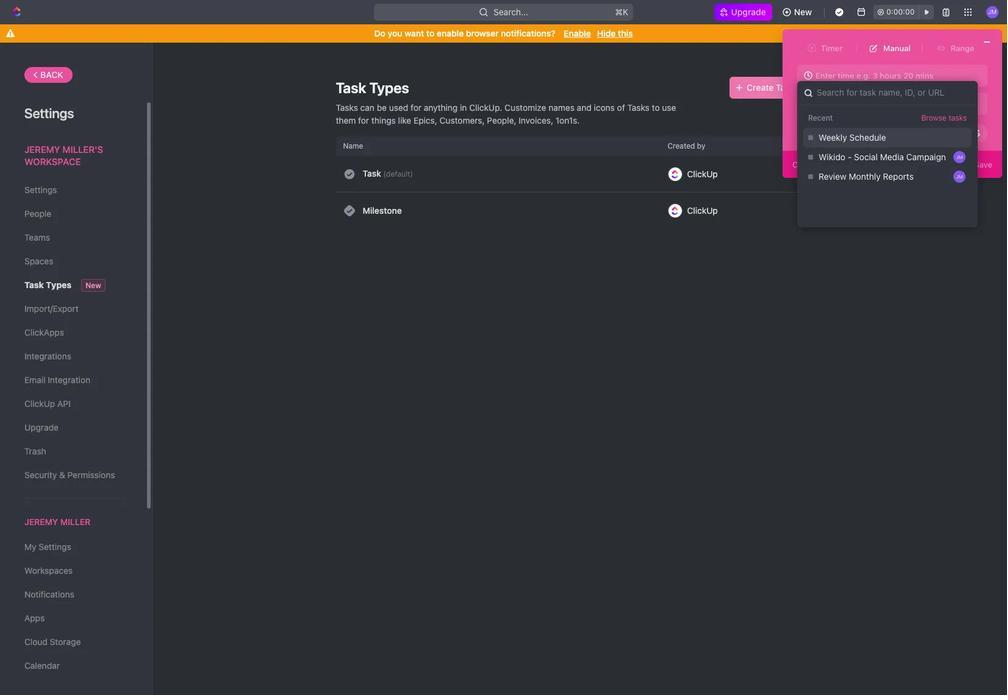 Task type: vqa. For each thing, say whether or not it's contained in the screenshot.
the right with
no



Task type: locate. For each thing, give the bounding box(es) containing it.
jeremy miller's workspace
[[24, 144, 103, 167]]

to left use at the top right of page
[[652, 102, 660, 113]]

do you want to enable browser notifications? enable hide this
[[374, 28, 633, 38]]

0 vertical spatial clickup
[[687, 169, 718, 179]]

1 jm from the top
[[956, 154, 963, 160]]

1 vertical spatial upgrade
[[24, 423, 59, 433]]

task types up can
[[336, 79, 409, 96]]

customers,
[[440, 115, 485, 126]]

0 horizontal spatial to
[[426, 28, 435, 38]]

created
[[668, 142, 695, 151]]

spaces
[[24, 256, 53, 267]]

manual
[[883, 43, 911, 53]]

notifications
[[24, 590, 74, 600]]

(default)
[[383, 170, 413, 179]]

in
[[460, 102, 467, 113]]

clickup for milestone
[[687, 206, 718, 216]]

task types up import/export
[[24, 280, 72, 290]]

Enter time e.g. 3 hours 20 mins text field
[[797, 65, 988, 87]]

new button
[[777, 2, 819, 22]]

0 vertical spatial settings
[[24, 106, 74, 121]]

security & permissions
[[24, 470, 115, 481]]

1 vertical spatial jm
[[956, 174, 963, 180]]

1 horizontal spatial for
[[411, 102, 422, 113]]

people
[[24, 209, 51, 219]]

jm right the campaign
[[956, 154, 963, 160]]

jeremy inside jeremy miller's workspace
[[24, 144, 60, 155]]

0 vertical spatial types
[[369, 79, 409, 96]]

cloud storage
[[24, 638, 81, 648]]

0 vertical spatial upgrade
[[731, 7, 766, 17]]

jeremy up my settings
[[24, 517, 58, 528]]

review monthly reports
[[819, 171, 914, 182]]

create task type button
[[730, 77, 824, 99]]

clickup for task
[[687, 169, 718, 179]]

integrations
[[24, 351, 71, 362]]

0 horizontal spatial upgrade link
[[24, 418, 121, 439]]

want
[[405, 28, 424, 38]]

this
[[618, 28, 633, 38]]

enable
[[564, 28, 591, 38]]

0 vertical spatial jm
[[956, 154, 963, 160]]

customize
[[505, 102, 546, 113]]

1 vertical spatial types
[[46, 280, 72, 290]]

settings down back link
[[24, 106, 74, 121]]

1 horizontal spatial tasks
[[627, 102, 650, 113]]

2 vertical spatial new
[[86, 281, 101, 290]]

2 vertical spatial clickup
[[24, 399, 55, 409]]

select task...
[[816, 99, 864, 108]]

icons
[[594, 102, 615, 113]]

+
[[933, 99, 938, 109]]

settings right my
[[39, 542, 71, 553]]

0 horizontal spatial upgrade
[[24, 423, 59, 433]]

tasks
[[336, 102, 358, 113], [627, 102, 650, 113]]

tasks right of
[[627, 102, 650, 113]]

name
[[343, 142, 363, 151]]

jm for wikido - social media campaign
[[956, 154, 963, 160]]

api
[[57, 399, 71, 409]]

types inside settings element
[[46, 280, 72, 290]]

1 horizontal spatial to
[[652, 102, 660, 113]]

cloud storage link
[[24, 633, 121, 653]]

types up import/export
[[46, 280, 72, 290]]

1 horizontal spatial upgrade
[[731, 7, 766, 17]]

1 vertical spatial to
[[652, 102, 660, 113]]

task down "spaces"
[[24, 280, 44, 290]]

miller
[[60, 517, 90, 528]]

to right 'want'
[[426, 28, 435, 38]]

create task type
[[747, 82, 816, 93]]

1 vertical spatial jeremy
[[24, 517, 58, 528]]

types up be
[[369, 79, 409, 96]]

email integration
[[24, 375, 90, 386]]

1 vertical spatial clickup
[[687, 206, 718, 216]]

media
[[880, 152, 904, 162]]

select
[[816, 99, 839, 108]]

task left the type
[[776, 82, 794, 93]]

jeremy for jeremy miller's workspace
[[24, 144, 60, 155]]

1 vertical spatial for
[[358, 115, 369, 126]]

milestone
[[363, 206, 402, 216]]

for up epics,
[[411, 102, 422, 113]]

integrations link
[[24, 346, 121, 367]]

for
[[411, 102, 422, 113], [358, 115, 369, 126]]

2 jm from the top
[[956, 174, 963, 180]]

-
[[848, 152, 852, 162]]

wikido - social media campaign
[[819, 152, 946, 162]]

1 vertical spatial new
[[940, 99, 957, 109]]

1 jeremy from the top
[[24, 144, 60, 155]]

1 horizontal spatial types
[[369, 79, 409, 96]]

upgrade left new button
[[731, 7, 766, 17]]

browser
[[466, 28, 499, 38]]

monthly
[[849, 171, 881, 182]]

0 vertical spatial jeremy
[[24, 144, 60, 155]]

0 vertical spatial upgrade link
[[714, 4, 772, 21]]

upgrade link
[[714, 4, 772, 21], [24, 418, 121, 439]]

task left (default)
[[363, 168, 381, 179]]

task inside button
[[776, 82, 794, 93]]

things
[[371, 115, 396, 126]]

1 tasks from the left
[[336, 102, 358, 113]]

tasks up them
[[336, 102, 358, 113]]

upgrade down the clickup api
[[24, 423, 59, 433]]

1 vertical spatial settings
[[24, 185, 57, 195]]

jeremy
[[24, 144, 60, 155], [24, 517, 58, 528]]

type
[[797, 82, 816, 93]]

settings inside "link"
[[24, 185, 57, 195]]

0 vertical spatial new
[[794, 7, 812, 17]]

+ new task
[[933, 99, 975, 109]]

jm
[[956, 154, 963, 160], [956, 174, 963, 180]]

review
[[819, 171, 847, 182]]

0 horizontal spatial tasks
[[336, 102, 358, 113]]

0 horizontal spatial types
[[46, 280, 72, 290]]

upgrade link left new button
[[714, 4, 772, 21]]

2 jeremy from the top
[[24, 517, 58, 528]]

1 horizontal spatial new
[[794, 7, 812, 17]]

jeremy up the workspace
[[24, 144, 60, 155]]

settings up people
[[24, 185, 57, 195]]

task (default)
[[363, 168, 413, 179]]

upgrade
[[731, 7, 766, 17], [24, 423, 59, 433]]

tasks can be used for anything in clickup. customize names and icons of tasks to use them for things like epics, customers, people, invoices, 1on1s.
[[336, 102, 676, 126]]

anything
[[424, 102, 458, 113]]

apps
[[24, 614, 45, 624]]

new
[[794, 7, 812, 17], [940, 99, 957, 109], [86, 281, 101, 290]]

0 horizontal spatial new
[[86, 281, 101, 290]]

for down can
[[358, 115, 369, 126]]

import/export link
[[24, 299, 121, 320]]

clickup.
[[469, 102, 502, 113]]

task types
[[336, 79, 409, 96], [24, 280, 72, 290]]

jm down tasks
[[956, 174, 963, 180]]

jeremy for jeremy miller
[[24, 517, 58, 528]]

upgrade link up the trash link
[[24, 418, 121, 439]]

1 vertical spatial task types
[[24, 280, 72, 290]]

email
[[24, 375, 45, 386]]

task up can
[[336, 79, 366, 96]]

workspace
[[24, 156, 81, 167]]

0 horizontal spatial task types
[[24, 280, 72, 290]]

recent
[[808, 114, 833, 123]]

upgrade inside settings element
[[24, 423, 59, 433]]

1 horizontal spatial task types
[[336, 79, 409, 96]]

0 vertical spatial to
[[426, 28, 435, 38]]

clickup
[[687, 169, 718, 179], [687, 206, 718, 216], [24, 399, 55, 409]]



Task type: describe. For each thing, give the bounding box(es) containing it.
0 vertical spatial task types
[[336, 79, 409, 96]]

new inside button
[[794, 7, 812, 17]]

invoices,
[[519, 115, 553, 126]]

clickup inside settings element
[[24, 399, 55, 409]]

browse tasks
[[921, 114, 967, 123]]

do
[[374, 28, 385, 38]]

1 horizontal spatial upgrade link
[[714, 4, 772, 21]]

by
[[697, 142, 705, 151]]

and
[[577, 102, 592, 113]]

clickup api
[[24, 399, 71, 409]]

select task... button
[[797, 93, 920, 115]]

2 vertical spatial settings
[[39, 542, 71, 553]]

back link
[[24, 67, 72, 83]]

use
[[662, 102, 676, 113]]

0 horizontal spatial for
[[358, 115, 369, 126]]

workspaces
[[24, 566, 73, 577]]

them
[[336, 115, 356, 126]]

0:00:00 button
[[874, 5, 934, 20]]

reports
[[883, 171, 914, 182]]

search...
[[493, 7, 528, 17]]

1on1s.
[[556, 115, 580, 126]]

cloud
[[24, 638, 47, 648]]

task
[[959, 99, 975, 109]]

permissions
[[67, 470, 115, 481]]

tasks
[[949, 114, 967, 123]]

security
[[24, 470, 57, 481]]

campaign
[[906, 152, 946, 162]]

Search for task name, ID, or URL text field
[[797, 81, 978, 105]]

browse
[[921, 114, 947, 123]]

task types inside settings element
[[24, 280, 72, 290]]

back
[[40, 70, 63, 80]]

jeremy miller
[[24, 517, 90, 528]]

names
[[549, 102, 575, 113]]

⌘k
[[615, 7, 628, 17]]

people link
[[24, 204, 121, 224]]

import/export
[[24, 304, 78, 314]]

clickup api link
[[24, 394, 121, 415]]

storage
[[50, 638, 81, 648]]

people,
[[487, 115, 516, 126]]

weekly schedule
[[819, 132, 886, 143]]

calendar link
[[24, 656, 121, 677]]

used
[[389, 102, 408, 113]]

1 vertical spatial upgrade link
[[24, 418, 121, 439]]

2 tasks from the left
[[627, 102, 650, 113]]

task...
[[842, 99, 864, 108]]

calendar
[[24, 661, 60, 672]]

my
[[24, 542, 36, 553]]

notifications link
[[24, 585, 121, 606]]

security & permissions link
[[24, 465, 121, 486]]

can
[[360, 102, 375, 113]]

of
[[617, 102, 625, 113]]

integration
[[48, 375, 90, 386]]

my settings link
[[24, 538, 121, 558]]

social
[[854, 152, 878, 162]]

settings link
[[24, 180, 121, 201]]

new inside settings element
[[86, 281, 101, 290]]

hide
[[597, 28, 616, 38]]

you
[[388, 28, 402, 38]]

0 vertical spatial for
[[411, 102, 422, 113]]

create
[[747, 82, 774, 93]]

be
[[377, 102, 387, 113]]

task inside settings element
[[24, 280, 44, 290]]

trash link
[[24, 442, 121, 462]]

like
[[398, 115, 411, 126]]

when:
[[797, 128, 820, 138]]

teams
[[24, 232, 50, 243]]

enable
[[437, 28, 464, 38]]

weekly
[[819, 132, 847, 143]]

email integration link
[[24, 370, 121, 391]]

my settings
[[24, 542, 71, 553]]

created by
[[668, 142, 705, 151]]

wikido
[[819, 152, 845, 162]]

&
[[59, 470, 65, 481]]

clickapps link
[[24, 323, 121, 343]]

0:00:00
[[886, 7, 915, 16]]

to inside 'tasks can be used for anything in clickup. customize names and icons of tasks to use them for things like epics, customers, people, invoices, 1on1s.'
[[652, 102, 660, 113]]

teams link
[[24, 228, 121, 248]]

settings element
[[0, 43, 152, 696]]

2 horizontal spatial new
[[940, 99, 957, 109]]

spaces link
[[24, 251, 121, 272]]

trash
[[24, 447, 46, 457]]

jm for review monthly reports
[[956, 174, 963, 180]]



